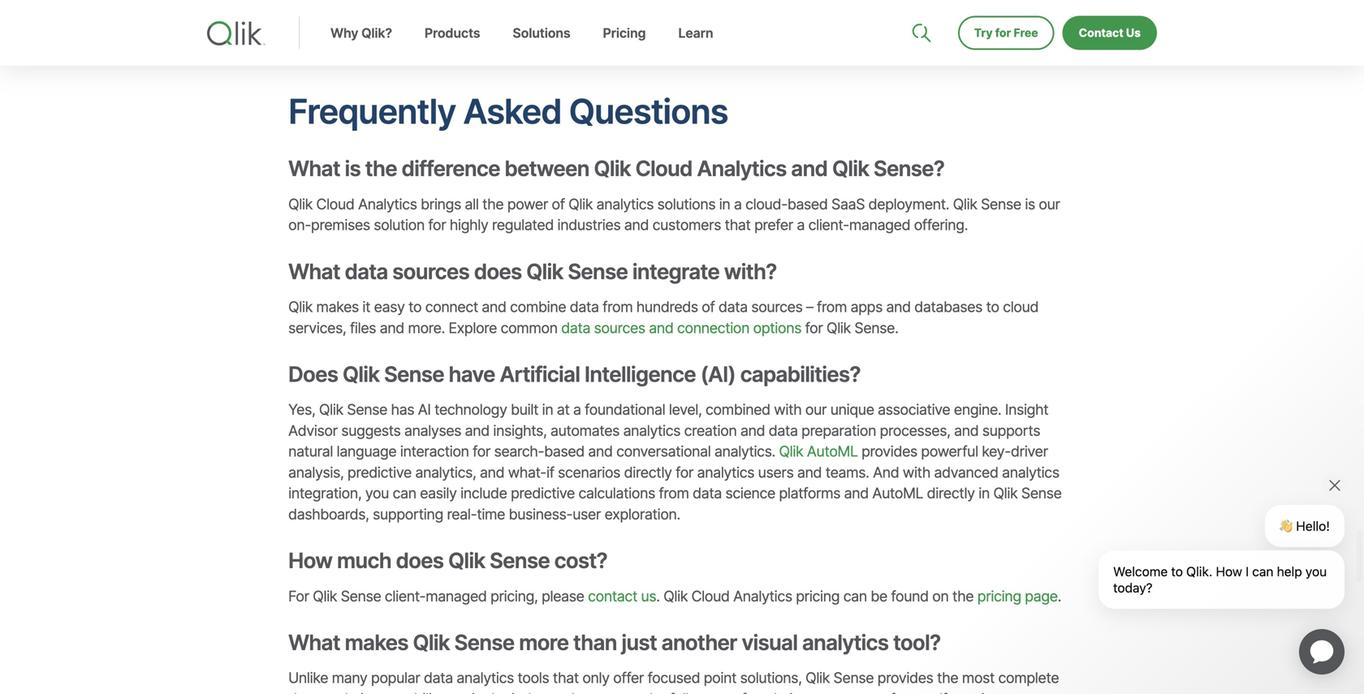 Task type: describe. For each thing, give the bounding box(es) containing it.
platforms
[[779, 484, 840, 502]]

data right combine
[[570, 298, 599, 316]]

hundreds
[[636, 298, 698, 316]]

analytics up cases
[[802, 630, 889, 656]]

conversational
[[616, 443, 711, 461]]

automl inside provides powerful key-driver analysis, predictive analytics, and what-if scenarios directly for analytics users and teams. and with advanced analytics integration, you can easily include predictive calculations from data science platforms and automl directly in qlik sense dashboards, supporting real-time business-user exploration.
[[872, 484, 923, 502]]

technology
[[434, 401, 507, 419]]

more
[[519, 630, 569, 656]]

in inside provides powerful key-driver analysis, predictive analytics, and what-if scenarios directly for analytics users and teams. and with advanced analytics integration, you can easily include predictive calculations from data science platforms and automl directly in qlik sense dashboards, supporting real-time business-user exploration.
[[979, 484, 990, 502]]

connect
[[425, 298, 478, 316]]

and up sense.
[[886, 298, 911, 316]]

– inside unlike many popular data analytics tools that only offer focused point solutions, qlik sense provides the most complete data analytics capability set in the industry. it supports the full range of analytics use cases – from self-servic
[[880, 690, 887, 694]]

tools
[[518, 669, 549, 687]]

and down easy
[[380, 319, 404, 337]]

in inside yes, qlik sense has ai technology built in at a foundational level, combined with our unique associative engine. insight advisor suggests analyses and insights, automates analytics creation and data preparation processes, and supports natural language interaction for search-based and conversational analytics.
[[542, 401, 553, 419]]

what for what is the difference between qlik cloud analytics and qlik sense?
[[288, 156, 340, 182]]

try
[[974, 26, 993, 40]]

capability
[[382, 690, 444, 694]]

0 vertical spatial analytics
[[697, 156, 787, 182]]

artificial
[[500, 362, 580, 387]]

page
[[1025, 587, 1058, 605]]

and
[[873, 464, 899, 481]]

much
[[337, 548, 391, 574]]

offering.
[[914, 216, 968, 234]]

0 horizontal spatial automl
[[807, 443, 858, 461]]

0 horizontal spatial predictive
[[347, 464, 412, 481]]

analytics down analytics.
[[697, 464, 754, 481]]

explore
[[449, 319, 497, 337]]

why qlik? button
[[314, 25, 408, 66]]

creation
[[684, 422, 737, 440]]

if
[[546, 464, 554, 481]]

and up include
[[480, 464, 504, 481]]

makes for what
[[345, 630, 408, 656]]

and up powerful
[[954, 422, 979, 440]]

use
[[811, 690, 834, 694]]

and down hundreds
[[649, 319, 673, 337]]

analytics,
[[415, 464, 476, 481]]

data sources and connection options for qlik sense.
[[561, 319, 898, 337]]

sense inside qlik cloud analytics brings all the power of qlik analytics solutions in a cloud-based saas deployment. qlik sense is our on-premises solution for highly regulated industries and customers that prefer a client-managed offering.
[[981, 195, 1021, 213]]

can inside provides powerful key-driver analysis, predictive analytics, and what-if scenarios directly for analytics users and teams. and with advanced analytics integration, you can easily include predictive calculations from data science platforms and automl directly in qlik sense dashboards, supporting real-time business-user exploration.
[[393, 484, 416, 502]]

level,
[[669, 401, 702, 419]]

sense?
[[874, 156, 944, 182]]

1 vertical spatial a
[[797, 216, 805, 234]]

include
[[460, 484, 507, 502]]

1 horizontal spatial a
[[734, 195, 742, 213]]

1 . from the left
[[656, 587, 660, 605]]

foundational
[[585, 401, 665, 419]]

yes, qlik sense has ai technology built in at a foundational level, combined with our unique associative engine. insight advisor suggests analyses and insights, automates analytics creation and data preparation processes, and supports natural language interaction for search-based and conversational analytics.
[[288, 401, 1048, 461]]

learn button
[[662, 25, 730, 66]]

time
[[477, 505, 505, 523]]

the down focused
[[645, 690, 666, 694]]

from left apps
[[817, 298, 847, 316]]

(ai)
[[700, 362, 736, 387]]

and down technology
[[465, 422, 489, 440]]

built
[[511, 401, 538, 419]]

qlik inside provides powerful key-driver analysis, predictive analytics, and what-if scenarios directly for analytics users and teams. and with advanced analytics integration, you can easily include predictive calculations from data science platforms and automl directly in qlik sense dashboards, supporting real-time business-user exploration.
[[993, 484, 1018, 502]]

2 . from the left
[[1058, 587, 1061, 605]]

for inside provides powerful key-driver analysis, predictive analytics, and what-if scenarios directly for analytics users and teams. and with advanced analytics integration, you can easily include predictive calculations from data science platforms and automl directly in qlik sense dashboards, supporting real-time business-user exploration.
[[676, 464, 693, 481]]

and down 'teams.'
[[844, 484, 869, 502]]

sense inside yes, qlik sense has ai technology built in at a foundational level, combined with our unique associative engine. insight advisor suggests analyses and insights, automates analytics creation and data preparation processes, and supports natural language interaction for search-based and conversational analytics.
[[347, 401, 387, 419]]

contact us
[[1079, 26, 1141, 40]]

us
[[641, 587, 656, 605]]

contact us link
[[1063, 16, 1157, 50]]

client- inside qlik cloud analytics brings all the power of qlik analytics solutions in a cloud-based saas deployment. qlik sense is our on-premises solution for highly regulated industries and customers that prefer a client-managed offering.
[[808, 216, 849, 234]]

driver
[[1011, 443, 1048, 461]]

cloud inside qlik cloud analytics brings all the power of qlik analytics solutions in a cloud-based saas deployment. qlik sense is our on-premises solution for highly regulated industries and customers that prefer a client-managed offering.
[[316, 195, 354, 213]]

pricing button
[[587, 25, 662, 66]]

based inside yes, qlik sense has ai technology built in at a foundational level, combined with our unique associative engine. insight advisor suggests analyses and insights, automates analytics creation and data preparation processes, and supports natural language interaction for search-based and conversational analytics.
[[544, 443, 584, 461]]

analysis,
[[288, 464, 344, 481]]

what data sources does qlik sense integrate with?
[[288, 259, 777, 284]]

preparation
[[801, 422, 876, 440]]

insights,
[[493, 422, 547, 440]]

the up "self-"
[[937, 669, 958, 687]]

0 vertical spatial cloud
[[635, 156, 692, 182]]

0 vertical spatial is
[[345, 156, 360, 182]]

many
[[332, 669, 367, 687]]

for right options
[[805, 319, 823, 337]]

engine. insight
[[954, 401, 1048, 419]]

0 vertical spatial sources
[[392, 259, 469, 284]]

2 pricing from the left
[[977, 587, 1021, 605]]

of inside qlik makes it easy to connect and combine data from hundreds of data sources – from apps and databases to cloud services, files and more. explore common
[[702, 298, 715, 316]]

analytics up set
[[457, 669, 514, 687]]

frequently asked questions
[[288, 91, 728, 132]]

with advanced
[[903, 464, 998, 481]]

connection
[[677, 319, 749, 337]]

contact
[[588, 587, 637, 605]]

the down frequently
[[365, 156, 397, 182]]

science
[[725, 484, 775, 502]]

and up analytics.
[[740, 422, 765, 440]]

and up prefer
[[791, 156, 828, 182]]

services,
[[288, 319, 346, 337]]

data sources and connection options link
[[561, 319, 801, 337]]

and up platforms
[[797, 464, 822, 481]]

set
[[448, 690, 468, 694]]

only
[[582, 669, 610, 687]]

data up set
[[424, 669, 453, 687]]

data up data sources and connection options for qlik sense. at the top of page
[[718, 298, 748, 316]]

1 to from the left
[[408, 298, 421, 316]]

and up explore
[[482, 298, 506, 316]]

contact
[[1079, 26, 1124, 40]]

1 pricing from the left
[[796, 587, 840, 605]]

1 horizontal spatial sources
[[594, 319, 645, 337]]

from inside unlike many popular data analytics tools that only offer focused point solutions, qlik sense provides the most complete data analytics capability set in the industry. it supports the full range of analytics use cases – from self-servic
[[890, 690, 920, 694]]

combine
[[510, 298, 566, 316]]

point
[[704, 669, 736, 687]]

visual
[[742, 630, 798, 656]]

ai
[[418, 401, 431, 419]]

data up it
[[345, 259, 388, 284]]

that inside qlik cloud analytics brings all the power of qlik analytics solutions in a cloud-based saas deployment. qlik sense is our on-premises solution for highly regulated industries and customers that prefer a client-managed offering.
[[725, 216, 751, 234]]

data inside yes, qlik sense has ai technology built in at a foundational level, combined with our unique associative engine. insight advisor suggests analyses and insights, automates analytics creation and data preparation processes, and supports natural language interaction for search-based and conversational analytics.
[[769, 422, 798, 440]]

analytics down driver
[[1002, 464, 1059, 481]]

qlik cloud analytics brings all the power of qlik analytics solutions in a cloud-based saas deployment. qlik sense is our on-premises solution for highly regulated industries and customers that prefer a client-managed offering.
[[288, 195, 1060, 234]]

1 vertical spatial predictive
[[511, 484, 575, 502]]

analytics inside qlik cloud analytics brings all the power of qlik analytics solutions in a cloud-based saas deployment. qlik sense is our on-premises solution for highly regulated industries and customers that prefer a client-managed offering.
[[596, 195, 654, 213]]

qlik inside qlik makes it easy to connect and combine data from hundreds of data sources – from apps and databases to cloud services, files and more. explore common
[[288, 298, 313, 316]]

it
[[571, 690, 579, 694]]

language
[[337, 443, 396, 461]]

on-
[[288, 216, 311, 234]]

with?
[[724, 259, 777, 284]]

real-
[[447, 505, 477, 523]]

frequently
[[288, 91, 456, 132]]

supports inside yes, qlik sense has ai technology built in at a foundational level, combined with our unique associative engine. insight advisor suggests analyses and insights, automates analytics creation and data preparation processes, and supports natural language interaction for search-based and conversational analytics.
[[982, 422, 1040, 440]]

solutions
[[657, 195, 715, 213]]

analyses
[[404, 422, 461, 440]]

try for free link
[[958, 16, 1054, 50]]

it
[[362, 298, 370, 316]]

for
[[288, 587, 309, 605]]

qlik inside unlike many popular data analytics tools that only offer focused point solutions, qlik sense provides the most complete data analytics capability set in the industry. it supports the full range of analytics use cases – from self-servic
[[806, 669, 830, 687]]

1 horizontal spatial directly
[[927, 484, 975, 502]]

calculations
[[578, 484, 655, 502]]

range
[[692, 690, 730, 694]]

premises
[[311, 216, 370, 234]]

what-
[[508, 464, 546, 481]]

exploration.
[[605, 505, 680, 523]]

that inside unlike many popular data analytics tools that only offer focused point solutions, qlik sense provides the most complete data analytics capability set in the industry. it supports the full range of analytics use cases – from self-servic
[[553, 669, 579, 687]]

free
[[1014, 26, 1038, 40]]



Task type: vqa. For each thing, say whether or not it's contained in the screenshot.
"Support" Image
no



Task type: locate. For each thing, give the bounding box(es) containing it.
predictive up you at left bottom
[[347, 464, 412, 481]]

0 vertical spatial –
[[806, 298, 813, 316]]

2 horizontal spatial sources
[[751, 298, 803, 316]]

1 vertical spatial managed
[[426, 587, 487, 605]]

based inside qlik cloud analytics brings all the power of qlik analytics solutions in a cloud-based saas deployment. qlik sense is our on-premises solution for highly regulated industries and customers that prefer a client-managed offering.
[[787, 195, 828, 213]]

have
[[449, 362, 495, 387]]

predictive up business- in the left of the page
[[511, 484, 575, 502]]

yes,
[[288, 401, 315, 419]]

1 vertical spatial that
[[553, 669, 579, 687]]

in right solutions
[[719, 195, 730, 213]]

just
[[621, 630, 657, 656]]

can
[[393, 484, 416, 502], [843, 587, 867, 605]]

what up unlike
[[288, 630, 340, 656]]

automl down preparation
[[807, 443, 858, 461]]

qlik makes it easy to connect and combine data from hundreds of data sources – from apps and databases to cloud services, files and more. explore common
[[288, 298, 1039, 337]]

0 vertical spatial of
[[552, 195, 565, 213]]

how much does qlik sense cost?
[[288, 548, 607, 574]]

0 vertical spatial our
[[1039, 195, 1060, 213]]

sources up connect
[[392, 259, 469, 284]]

key-
[[982, 443, 1011, 461]]

cases
[[838, 690, 876, 694]]

a right at
[[573, 401, 581, 419]]

analytics up conversational
[[623, 422, 680, 440]]

pricing left page
[[977, 587, 1021, 605]]

for down conversational
[[676, 464, 693, 481]]

analytics down solutions,
[[750, 690, 807, 694]]

data
[[345, 259, 388, 284], [570, 298, 599, 316], [718, 298, 748, 316], [561, 319, 590, 337], [769, 422, 798, 440], [693, 484, 722, 502], [424, 669, 453, 687], [288, 690, 317, 694]]

from
[[603, 298, 633, 316], [817, 298, 847, 316], [659, 484, 689, 502], [890, 690, 920, 694]]

what up on-
[[288, 156, 340, 182]]

and
[[791, 156, 828, 182], [624, 216, 649, 234], [482, 298, 506, 316], [886, 298, 911, 316], [380, 319, 404, 337], [649, 319, 673, 337], [465, 422, 489, 440], [740, 422, 765, 440], [954, 422, 979, 440], [588, 443, 613, 461], [480, 464, 504, 481], [797, 464, 822, 481], [844, 484, 869, 502]]

0 horizontal spatial does
[[396, 548, 444, 574]]

from inside provides powerful key-driver analysis, predictive analytics, and what-if scenarios directly for analytics users and teams. and with advanced analytics integration, you can easily include predictive calculations from data science platforms and automl directly in qlik sense dashboards, supporting real-time business-user exploration.
[[659, 484, 689, 502]]

and right 'industries'
[[624, 216, 649, 234]]

1 horizontal spatial to
[[986, 298, 999, 316]]

tool?
[[893, 630, 941, 656]]

1 vertical spatial directly
[[927, 484, 975, 502]]

of up connection
[[702, 298, 715, 316]]

analytics up cloud-
[[697, 156, 787, 182]]

1 horizontal spatial managed
[[849, 216, 910, 234]]

what for what data sources does qlik sense integrate with?
[[288, 259, 340, 284]]

a inside yes, qlik sense has ai technology built in at a foundational level, combined with our unique associative engine. insight advisor suggests analyses and insights, automates analytics creation and data preparation processes, and supports natural language interaction for search-based and conversational analytics.
[[573, 401, 581, 419]]

0 horizontal spatial client-
[[385, 587, 426, 605]]

with
[[774, 401, 802, 419]]

intelligence
[[585, 362, 696, 387]]

easily
[[420, 484, 457, 502]]

sources up options
[[751, 298, 803, 316]]

1 horizontal spatial can
[[843, 587, 867, 605]]

in down with advanced
[[979, 484, 990, 502]]

0 horizontal spatial a
[[573, 401, 581, 419]]

0 vertical spatial a
[[734, 195, 742, 213]]

client- down much on the bottom left of page
[[385, 587, 426, 605]]

cloud up premises
[[316, 195, 354, 213]]

qlik inside yes, qlik sense has ai technology built in at a foundational level, combined with our unique associative engine. insight advisor suggests analyses and insights, automates analytics creation and data preparation processes, and supports natural language interaction for search-based and conversational analytics.
[[319, 401, 343, 419]]

processes,
[[880, 422, 950, 440]]

can left be
[[843, 587, 867, 605]]

cloud up solutions
[[635, 156, 692, 182]]

2 vertical spatial a
[[573, 401, 581, 419]]

asked
[[463, 91, 561, 132]]

0 horizontal spatial that
[[553, 669, 579, 687]]

common
[[501, 319, 557, 337]]

cloud
[[635, 156, 692, 182], [316, 195, 354, 213], [691, 587, 730, 605]]

integration,
[[288, 484, 361, 502]]

focused
[[648, 669, 700, 687]]

sources up intelligence in the bottom of the page
[[594, 319, 645, 337]]

what is the difference between qlik cloud analytics and qlik sense?
[[288, 156, 944, 182]]

0 vertical spatial based
[[787, 195, 828, 213]]

at
[[557, 401, 569, 419]]

the inside qlik cloud analytics brings all the power of qlik analytics solutions in a cloud-based saas deployment. qlik sense is our on-premises solution for highly regulated industries and customers that prefer a client-managed offering.
[[482, 195, 504, 213]]

from left "self-"
[[890, 690, 920, 694]]

client- down 'saas'
[[808, 216, 849, 234]]

1 vertical spatial can
[[843, 587, 867, 605]]

to left cloud
[[986, 298, 999, 316]]

directly down with advanced
[[927, 484, 975, 502]]

does qlik sense have artificial intelligence (ai) capabilities?
[[288, 362, 861, 387]]

databases
[[914, 298, 982, 316]]

0 vertical spatial does
[[474, 259, 522, 284]]

regulated
[[492, 216, 554, 234]]

0 vertical spatial what
[[288, 156, 340, 182]]

directly down conversational
[[624, 464, 672, 481]]

for right try
[[995, 26, 1011, 40]]

provides inside unlike many popular data analytics tools that only offer focused point solutions, qlik sense provides the most complete data analytics capability set in the industry. it supports the full range of analytics use cases – from self-servic
[[877, 669, 933, 687]]

0 horizontal spatial is
[[345, 156, 360, 182]]

supporting
[[373, 505, 443, 523]]

0 horizontal spatial of
[[552, 195, 565, 213]]

our
[[1039, 195, 1060, 213], [805, 401, 827, 419]]

1 vertical spatial client-
[[385, 587, 426, 605]]

another
[[661, 630, 737, 656]]

analytics inside qlik cloud analytics brings all the power of qlik analytics solutions in a cloud-based saas deployment. qlik sense is our on-premises solution for highly regulated industries and customers that prefer a client-managed offering.
[[358, 195, 417, 213]]

2 vertical spatial of
[[733, 690, 746, 694]]

learn
[[678, 25, 713, 41]]

for inside qlik cloud analytics brings all the power of qlik analytics solutions in a cloud-based saas deployment. qlik sense is our on-premises solution for highly regulated industries and customers that prefer a client-managed offering.
[[428, 216, 446, 234]]

to up more.
[[408, 298, 421, 316]]

2 to from the left
[[986, 298, 999, 316]]

sense.
[[854, 319, 898, 337]]

1 horizontal spatial is
[[1025, 195, 1035, 213]]

sense inside provides powerful key-driver analysis, predictive analytics, and what-if scenarios directly for analytics users and teams. and with advanced analytics integration, you can easily include predictive calculations from data science platforms and automl directly in qlik sense dashboards, supporting real-time business-user exploration.
[[1021, 484, 1062, 502]]

data down combine
[[561, 319, 590, 337]]

integrate
[[632, 259, 719, 284]]

teams.
[[825, 464, 869, 481]]

questions
[[569, 91, 728, 132]]

managed inside qlik cloud analytics brings all the power of qlik analytics solutions in a cloud-based saas deployment. qlik sense is our on-premises solution for highly regulated industries and customers that prefer a client-managed offering.
[[849, 216, 910, 234]]

the right 'on'
[[952, 587, 974, 605]]

1 horizontal spatial automl
[[872, 484, 923, 502]]

in inside unlike many popular data analytics tools that only offer focused point solutions, qlik sense provides the most complete data analytics capability set in the industry. it supports the full range of analytics use cases – from self-servic
[[472, 690, 483, 694]]

files
[[350, 319, 376, 337]]

based up prefer
[[787, 195, 828, 213]]

cloud up the another
[[691, 587, 730, 605]]

login image
[[1105, 0, 1118, 13]]

why qlik?
[[330, 25, 392, 41]]

analytics inside yes, qlik sense has ai technology built in at a foundational level, combined with our unique associative engine. insight advisor suggests analyses and insights, automates analytics creation and data preparation processes, and supports natural language interaction for search-based and conversational analytics.
[[623, 422, 680, 440]]

0 horizontal spatial supports
[[583, 690, 641, 694]]

does down supporting at the bottom of page
[[396, 548, 444, 574]]

for qlik sense client-managed pricing, please contact us . qlik cloud analytics pricing can be found on the pricing page .
[[288, 587, 1061, 605]]

automl down the and
[[872, 484, 923, 502]]

be
[[871, 587, 887, 605]]

1 vertical spatial sources
[[751, 298, 803, 316]]

of down point
[[733, 690, 746, 694]]

1 horizontal spatial pricing
[[977, 587, 1021, 605]]

does down regulated
[[474, 259, 522, 284]]

application
[[1280, 610, 1364, 694]]

of inside qlik cloud analytics brings all the power of qlik analytics solutions in a cloud-based saas deployment. qlik sense is our on-premises solution for highly regulated industries and customers that prefer a client-managed offering.
[[552, 195, 565, 213]]

analytics
[[697, 156, 787, 182], [358, 195, 417, 213], [733, 587, 792, 605]]

does
[[288, 362, 338, 387]]

0 horizontal spatial .
[[656, 587, 660, 605]]

1 what from the top
[[288, 156, 340, 182]]

supports inside unlike many popular data analytics tools that only offer focused point solutions, qlik sense provides the most complete data analytics capability set in the industry. it supports the full range of analytics use cases – from self-servic
[[583, 690, 641, 694]]

1 vertical spatial based
[[544, 443, 584, 461]]

for left search- on the bottom left of page
[[473, 443, 490, 461]]

0 vertical spatial that
[[725, 216, 751, 234]]

1 vertical spatial of
[[702, 298, 715, 316]]

sources inside qlik makes it easy to connect and combine data from hundreds of data sources – from apps and databases to cloud services, files and more. explore common
[[751, 298, 803, 316]]

users
[[758, 464, 794, 481]]

sources
[[392, 259, 469, 284], [751, 298, 803, 316], [594, 319, 645, 337]]

– inside qlik makes it easy to connect and combine data from hundreds of data sources – from apps and databases to cloud services, files and more. explore common
[[806, 298, 813, 316]]

2 vertical spatial analytics
[[733, 587, 792, 605]]

in
[[719, 195, 730, 213], [542, 401, 553, 419], [979, 484, 990, 502], [472, 690, 483, 694]]

1 vertical spatial provides
[[877, 669, 933, 687]]

1 horizontal spatial client-
[[808, 216, 849, 234]]

scenarios
[[558, 464, 620, 481]]

pricing
[[603, 25, 646, 41]]

0 horizontal spatial –
[[806, 298, 813, 316]]

a right prefer
[[797, 216, 805, 234]]

0 horizontal spatial can
[[393, 484, 416, 502]]

1 vertical spatial –
[[880, 690, 887, 694]]

offer
[[613, 669, 644, 687]]

2 horizontal spatial of
[[733, 690, 746, 694]]

2 vertical spatial sources
[[594, 319, 645, 337]]

the right set
[[486, 690, 508, 694]]

our inside qlik cloud analytics brings all the power of qlik analytics solutions in a cloud-based saas deployment. qlik sense is our on-premises solution for highly regulated industries and customers that prefer a client-managed offering.
[[1039, 195, 1060, 213]]

data down with
[[769, 422, 798, 440]]

complete
[[998, 669, 1059, 687]]

supports down engine. insight
[[982, 422, 1040, 440]]

that down cloud-
[[725, 216, 751, 234]]

provides inside provides powerful key-driver analysis, predictive analytics, and what-if scenarios directly for analytics users and teams. and with advanced analytics integration, you can easily include predictive calculations from data science platforms and automl directly in qlik sense dashboards, supporting real-time business-user exploration.
[[862, 443, 917, 461]]

and inside qlik cloud analytics brings all the power of qlik analytics solutions in a cloud-based saas deployment. qlik sense is our on-premises solution for highly regulated industries and customers that prefer a client-managed offering.
[[624, 216, 649, 234]]

0 horizontal spatial managed
[[426, 587, 487, 605]]

1 horizontal spatial our
[[1039, 195, 1060, 213]]

is
[[345, 156, 360, 182], [1025, 195, 1035, 213]]

managed down "deployment."
[[849, 216, 910, 234]]

what
[[288, 156, 340, 182], [288, 259, 340, 284], [288, 630, 340, 656]]

1 vertical spatial automl
[[872, 484, 923, 502]]

– left apps
[[806, 298, 813, 316]]

the right all
[[482, 195, 504, 213]]

makes inside qlik makes it easy to connect and combine data from hundreds of data sources – from apps and databases to cloud services, files and more. explore common
[[316, 298, 359, 316]]

can up supporting at the bottom of page
[[393, 484, 416, 502]]

data left science
[[693, 484, 722, 502]]

what down on-
[[288, 259, 340, 284]]

1 vertical spatial analytics
[[358, 195, 417, 213]]

what for what makes qlik sense more than just another visual analytics tool?
[[288, 630, 340, 656]]

of right power on the top left of page
[[552, 195, 565, 213]]

that up the 'it'
[[553, 669, 579, 687]]

for
[[995, 26, 1011, 40], [428, 216, 446, 234], [805, 319, 823, 337], [473, 443, 490, 461], [676, 464, 693, 481]]

pricing
[[796, 587, 840, 605], [977, 587, 1021, 605]]

is inside qlik cloud analytics brings all the power of qlik analytics solutions in a cloud-based saas deployment. qlik sense is our on-premises solution for highly regulated industries and customers that prefer a client-managed offering.
[[1025, 195, 1035, 213]]

1 horizontal spatial of
[[702, 298, 715, 316]]

provides up the and
[[862, 443, 917, 461]]

1 horizontal spatial based
[[787, 195, 828, 213]]

products button
[[408, 25, 496, 66]]

1 vertical spatial what
[[288, 259, 340, 284]]

all
[[465, 195, 479, 213]]

dashboards,
[[288, 505, 369, 523]]

0 vertical spatial predictive
[[347, 464, 412, 481]]

for inside yes, qlik sense has ai technology built in at a foundational level, combined with our unique associative engine. insight advisor suggests analyses and insights, automates analytics creation and data preparation processes, and supports natural language interaction for search-based and conversational analytics.
[[473, 443, 490, 461]]

our inside yes, qlik sense has ai technology built in at a foundational level, combined with our unique associative engine. insight advisor suggests analyses and insights, automates analytics creation and data preparation processes, and supports natural language interaction for search-based and conversational analytics.
[[805, 401, 827, 419]]

in right set
[[472, 690, 483, 694]]

does
[[474, 259, 522, 284], [396, 548, 444, 574]]

2 vertical spatial cloud
[[691, 587, 730, 605]]

analytics up solution in the top of the page
[[358, 195, 417, 213]]

1 horizontal spatial .
[[1058, 587, 1061, 605]]

0 horizontal spatial pricing
[[796, 587, 840, 605]]

provides up "self-"
[[877, 669, 933, 687]]

capabilities?
[[740, 362, 861, 387]]

data down unlike
[[288, 690, 317, 694]]

0 vertical spatial makes
[[316, 298, 359, 316]]

sense inside unlike many popular data analytics tools that only offer focused point solutions, qlik sense provides the most complete data analytics capability set in the industry. it supports the full range of analytics use cases – from self-servic
[[833, 669, 874, 687]]

1 horizontal spatial –
[[880, 690, 887, 694]]

of
[[552, 195, 565, 213], [702, 298, 715, 316], [733, 690, 746, 694]]

and up scenarios at the bottom left of page
[[588, 443, 613, 461]]

2 horizontal spatial a
[[797, 216, 805, 234]]

more.
[[408, 319, 445, 337]]

for down brings
[[428, 216, 446, 234]]

industry.
[[511, 690, 567, 694]]

1 horizontal spatial predictive
[[511, 484, 575, 502]]

0 horizontal spatial directly
[[624, 464, 672, 481]]

0 vertical spatial client-
[[808, 216, 849, 234]]

1 vertical spatial supports
[[583, 690, 641, 694]]

cloud-
[[745, 195, 787, 213]]

makes for qlik
[[316, 298, 359, 316]]

1 vertical spatial makes
[[345, 630, 408, 656]]

2 vertical spatial what
[[288, 630, 340, 656]]

based up if
[[544, 443, 584, 461]]

a left cloud-
[[734, 195, 742, 213]]

1 vertical spatial cloud
[[316, 195, 354, 213]]

1 vertical spatial does
[[396, 548, 444, 574]]

0 vertical spatial supports
[[982, 422, 1040, 440]]

self-
[[924, 690, 953, 694]]

data inside provides powerful key-driver analysis, predictive analytics, and what-if scenarios directly for analytics users and teams. and with advanced analytics integration, you can easily include predictive calculations from data science platforms and automl directly in qlik sense dashboards, supporting real-time business-user exploration.
[[693, 484, 722, 502]]

of inside unlike many popular data analytics tools that only offer focused point solutions, qlik sense provides the most complete data analytics capability set in the industry. it supports the full range of analytics use cases – from self-servic
[[733, 690, 746, 694]]

0 horizontal spatial our
[[805, 401, 827, 419]]

1 horizontal spatial does
[[474, 259, 522, 284]]

2 what from the top
[[288, 259, 340, 284]]

0 vertical spatial provides
[[862, 443, 917, 461]]

automates
[[550, 422, 619, 440]]

0 horizontal spatial based
[[544, 443, 584, 461]]

0 vertical spatial can
[[393, 484, 416, 502]]

0 vertical spatial directly
[[624, 464, 672, 481]]

1 horizontal spatial that
[[725, 216, 751, 234]]

0 horizontal spatial to
[[408, 298, 421, 316]]

managed
[[849, 216, 910, 234], [426, 587, 487, 605]]

0 vertical spatial managed
[[849, 216, 910, 234]]

than
[[573, 630, 617, 656]]

in inside qlik cloud analytics brings all the power of qlik analytics solutions in a cloud-based saas deployment. qlik sense is our on-premises solution for highly regulated industries and customers that prefer a client-managed offering.
[[719, 195, 730, 213]]

deployment.
[[868, 195, 949, 213]]

analytics down what is the difference between qlik cloud analytics and qlik sense? on the top of page
[[596, 195, 654, 213]]

analytics down many
[[321, 690, 378, 694]]

1 vertical spatial is
[[1025, 195, 1035, 213]]

makes left it
[[316, 298, 359, 316]]

supports down only
[[583, 690, 641, 694]]

pricing left be
[[796, 587, 840, 605]]

in left at
[[542, 401, 553, 419]]

– right cases
[[880, 690, 887, 694]]

us
[[1126, 26, 1141, 40]]

1 horizontal spatial supports
[[982, 422, 1040, 440]]

0 horizontal spatial sources
[[392, 259, 469, 284]]

saas
[[831, 195, 865, 213]]

1 vertical spatial our
[[805, 401, 827, 419]]

that
[[725, 216, 751, 234], [553, 669, 579, 687]]

from left hundreds
[[603, 298, 633, 316]]

analytics up visual at right bottom
[[733, 587, 792, 605]]

from up "exploration."
[[659, 484, 689, 502]]

makes up popular at the bottom left
[[345, 630, 408, 656]]

full
[[670, 690, 688, 694]]

qlik image
[[207, 21, 266, 45]]

3 what from the top
[[288, 630, 340, 656]]

managed down how much does qlik sense cost?
[[426, 587, 487, 605]]

0 vertical spatial automl
[[807, 443, 858, 461]]



